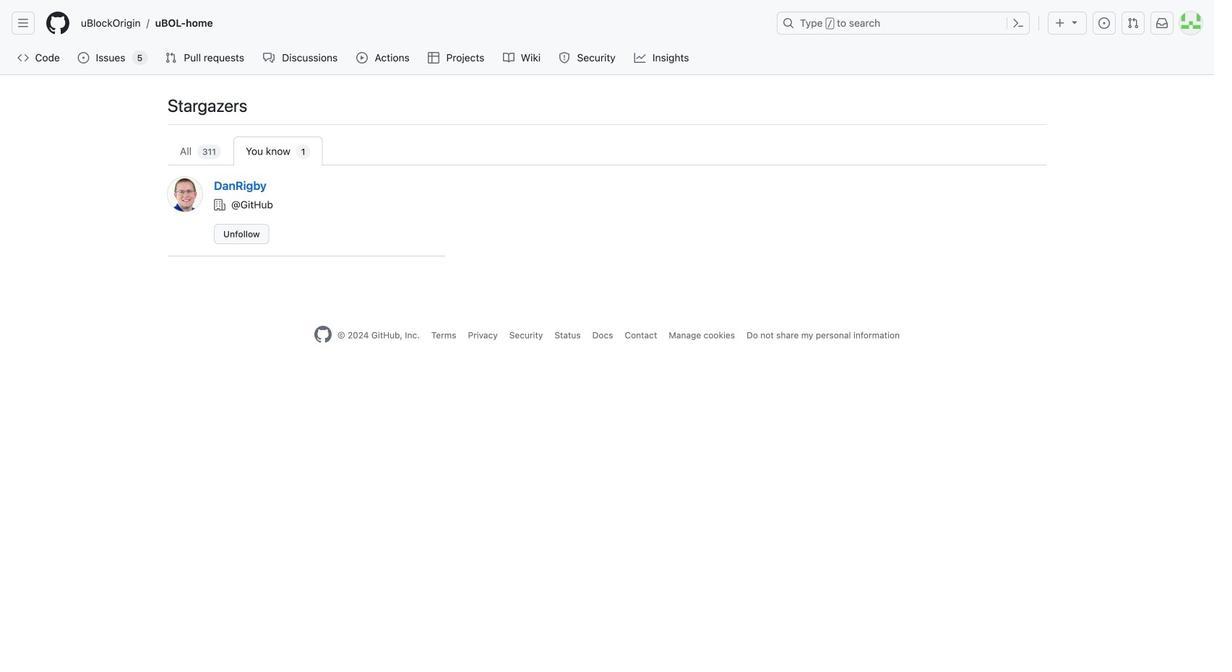 Task type: locate. For each thing, give the bounding box(es) containing it.
Unfollow DanRigby submit
[[214, 224, 269, 244]]

organization image
[[214, 199, 226, 211]]

command palette image
[[1013, 17, 1025, 29]]

0 horizontal spatial git pull request image
[[165, 52, 177, 64]]

1 vertical spatial git pull request image
[[165, 52, 177, 64]]

play image
[[357, 52, 368, 64]]

git pull request image
[[1128, 17, 1139, 29], [165, 52, 177, 64]]

homepage image
[[46, 12, 69, 35]]

table image
[[428, 52, 440, 64]]

issue opened image
[[78, 52, 89, 64]]

comment discussion image
[[263, 52, 275, 64]]

code image
[[17, 52, 29, 64]]

list
[[75, 12, 769, 35]]

issue opened image
[[1099, 17, 1111, 29]]

homepage image
[[314, 326, 332, 343]]

git pull request image for issue opened image at left top
[[165, 52, 177, 64]]

notifications image
[[1157, 17, 1168, 29]]

0 vertical spatial git pull request image
[[1128, 17, 1139, 29]]

stargazers element
[[168, 137, 1047, 166]]

1 horizontal spatial git pull request image
[[1128, 17, 1139, 29]]



Task type: vqa. For each thing, say whether or not it's contained in the screenshot.
a to the right
no



Task type: describe. For each thing, give the bounding box(es) containing it.
book image
[[503, 52, 515, 64]]

git pull request image for issue opened icon
[[1128, 17, 1139, 29]]

triangle down image
[[1069, 16, 1081, 28]]

plus image
[[1055, 17, 1066, 29]]

@danrigby image
[[168, 177, 202, 212]]

shield image
[[559, 52, 570, 64]]

graph image
[[634, 52, 646, 64]]



